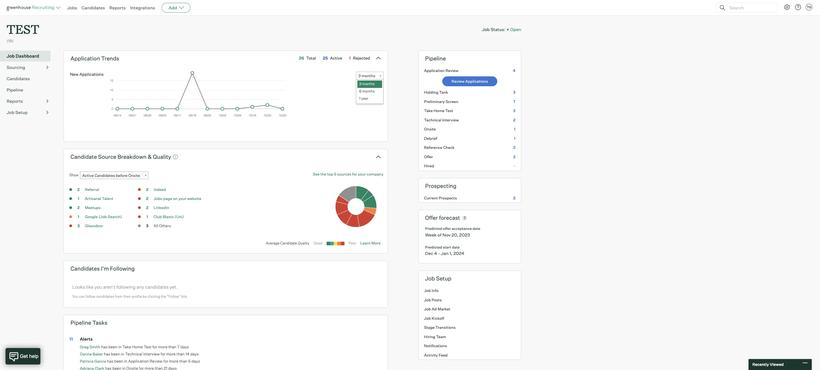 Task type: locate. For each thing, give the bounding box(es) containing it.
0 vertical spatial months
[[362, 74, 376, 78]]

predicted
[[426, 227, 443, 231], [426, 245, 443, 250]]

(19)
[[7, 39, 13, 43]]

patricia
[[80, 359, 94, 364]]

take home test
[[425, 108, 454, 113]]

job setup
[[7, 110, 28, 115], [426, 276, 452, 282]]

0 vertical spatial setup
[[15, 110, 28, 115]]

2 link left meetups link
[[73, 205, 84, 212]]

2 vertical spatial application
[[128, 359, 149, 364]]

0 horizontal spatial quality
[[153, 153, 171, 160]]

1 vertical spatial 5
[[188, 359, 191, 364]]

1 horizontal spatial your
[[358, 172, 366, 177]]

sources
[[338, 172, 352, 177]]

months for 3 months option on the left
[[363, 82, 375, 86]]

all others
[[154, 224, 171, 228]]

1 vertical spatial candidate
[[281, 241, 297, 246]]

predicted inside predicted offer acceptance date week of nov 20, 2023
[[426, 227, 443, 231]]

1
[[349, 56, 351, 61], [360, 96, 361, 101], [514, 127, 516, 132], [514, 136, 516, 141], [78, 197, 79, 201], [78, 215, 79, 219], [147, 215, 148, 219]]

1 horizontal spatial pipeline
[[71, 320, 91, 327]]

following
[[117, 285, 136, 290]]

candidates link
[[82, 5, 105, 10], [7, 75, 48, 82]]

1 inside option
[[360, 96, 361, 101]]

hiring
[[425, 335, 436, 340]]

1 link for club blasts (uni)
[[142, 214, 153, 221]]

linkedin
[[154, 206, 169, 210]]

3 inside 3 months option
[[360, 82, 362, 86]]

candidate up show
[[71, 153, 97, 160]]

(uni)
[[175, 215, 184, 219]]

0 horizontal spatial 4
[[435, 251, 438, 257]]

1 vertical spatial job setup
[[426, 276, 452, 282]]

1 vertical spatial -
[[439, 251, 441, 257]]

0 horizontal spatial home
[[132, 345, 143, 350]]

has right smith
[[101, 345, 108, 350]]

offer up week
[[426, 215, 438, 222]]

active
[[330, 56, 343, 61], [82, 173, 94, 178]]

0 horizontal spatial pipeline
[[7, 87, 23, 93]]

show
[[69, 173, 79, 178]]

1 horizontal spatial quality
[[298, 241, 310, 246]]

1 vertical spatial 3 months
[[360, 82, 375, 86]]

0 vertical spatial your
[[358, 172, 366, 177]]

offer
[[425, 155, 433, 159], [426, 215, 438, 222]]

activity feed
[[425, 353, 448, 358]]

1 vertical spatial technical
[[125, 352, 143, 357]]

active right 25
[[330, 56, 343, 61]]

3 months for list box containing 3 months
[[360, 82, 375, 86]]

start
[[443, 245, 452, 250]]

2 predicted from the top
[[426, 245, 443, 250]]

pipeline inside pipeline link
[[7, 87, 23, 93]]

ad
[[432, 307, 437, 312]]

greenhouse recruiting image
[[7, 4, 56, 11]]

1 horizontal spatial home
[[434, 108, 445, 113]]

1 vertical spatial offer
[[426, 215, 438, 222]]

months inside option
[[363, 89, 375, 93]]

tank
[[440, 90, 449, 95]]

been right smith
[[109, 345, 118, 350]]

1 vertical spatial than
[[177, 352, 185, 357]]

job ad market
[[425, 307, 451, 312]]

months down 3 months option on the left
[[363, 89, 375, 93]]

indeed
[[154, 187, 166, 192]]

quality left good
[[298, 241, 310, 246]]

active right show
[[82, 173, 94, 178]]

2 horizontal spatial pipeline
[[426, 55, 446, 62]]

jobs for jobs
[[67, 5, 77, 10]]

integrations link
[[130, 5, 155, 10]]

1 horizontal spatial date
[[473, 227, 481, 231]]

candidates link down the sourcing link
[[7, 75, 48, 82]]

0 horizontal spatial jobs
[[67, 5, 77, 10]]

1 vertical spatial candidates
[[96, 295, 114, 299]]

0 horizontal spatial the
[[161, 295, 166, 299]]

3 months up 3 months option on the left
[[359, 74, 376, 78]]

0 vertical spatial reports link
[[109, 5, 126, 10]]

interview
[[443, 118, 459, 122], [143, 352, 160, 357]]

0 vertical spatial application
[[71, 55, 100, 62]]

2 link left page
[[142, 196, 153, 203]]

predicted up dec
[[426, 245, 443, 250]]

job dashboard link
[[7, 53, 48, 59]]

predicted for week
[[426, 227, 443, 231]]

activity
[[425, 353, 438, 358]]

0 horizontal spatial -
[[439, 251, 441, 257]]

2 link left referral
[[73, 187, 84, 194]]

0 horizontal spatial onsite
[[128, 173, 140, 178]]

active candidates before onsite
[[82, 173, 140, 178]]

0 horizontal spatial 5
[[188, 359, 191, 364]]

0 vertical spatial -
[[514, 164, 516, 168]]

predicted inside predicted start date dec 4 - jan 1, 2024
[[426, 245, 443, 250]]

pipeline up application review
[[426, 55, 446, 62]]

current
[[425, 196, 438, 201]]

1 vertical spatial reports
[[7, 98, 23, 104]]

1 horizontal spatial candidates link
[[82, 5, 105, 10]]

sourcing link
[[7, 64, 48, 71]]

applications for review applications
[[466, 79, 489, 84]]

date
[[473, 227, 481, 231], [452, 245, 460, 250]]

reports down pipeline link
[[7, 98, 23, 104]]

candidates i'm following
[[71, 266, 135, 273]]

1 vertical spatial pipeline
[[7, 87, 23, 93]]

1 horizontal spatial active
[[330, 56, 343, 61]]

reports left integrations link
[[109, 5, 126, 10]]

0 vertical spatial 7
[[514, 99, 516, 104]]

2 link for indeed
[[142, 187, 153, 194]]

5 inside greg smith has been in take home test for more than 7 days donna baker has been in technical interview for more than 14 days patricia garcia has been in application review for more than 5 days
[[188, 359, 191, 364]]

your right on
[[179, 197, 187, 201]]

date up 2024
[[452, 245, 460, 250]]

meetups
[[85, 206, 101, 210]]

job inside job ad market link
[[425, 307, 431, 312]]

your left company
[[358, 172, 366, 177]]

6 months
[[360, 89, 375, 93]]

poor
[[349, 241, 356, 246]]

1 link for artisanal talent
[[73, 196, 84, 203]]

review
[[446, 68, 459, 73], [452, 79, 465, 84], [150, 359, 163, 364]]

can
[[79, 295, 85, 299]]

test
[[7, 21, 39, 37]]

job setup down pipeline link
[[7, 110, 28, 115]]

blasts
[[163, 215, 174, 219]]

0 horizontal spatial active
[[82, 173, 94, 178]]

months up 3 months option on the left
[[362, 74, 376, 78]]

months inside option
[[363, 82, 375, 86]]

0 horizontal spatial 7
[[178, 345, 180, 350]]

1 link up 3 link
[[73, 214, 84, 221]]

i'm
[[101, 266, 109, 273]]

artisanal talent link
[[85, 197, 113, 201]]

see
[[313, 172, 320, 177]]

1 vertical spatial onsite
[[128, 173, 140, 178]]

1 vertical spatial jobs
[[154, 197, 163, 201]]

has right garcia
[[107, 359, 113, 364]]

0 vertical spatial 4
[[513, 68, 516, 73]]

the left top
[[321, 172, 327, 177]]

0 vertical spatial predicted
[[426, 227, 443, 231]]

1 link left club
[[142, 214, 153, 221]]

the right the clicking
[[161, 295, 166, 299]]

1 vertical spatial home
[[132, 345, 143, 350]]

1 vertical spatial interview
[[143, 352, 160, 357]]

1 horizontal spatial reports
[[109, 5, 126, 10]]

the
[[321, 172, 327, 177], [161, 295, 166, 299]]

configure image
[[785, 4, 791, 10]]

in
[[118, 345, 122, 350], [121, 352, 124, 357], [124, 359, 127, 364]]

in right smith
[[118, 345, 122, 350]]

3 months link
[[356, 72, 384, 80]]

0 horizontal spatial candidate
[[71, 153, 97, 160]]

setup down pipeline link
[[15, 110, 28, 115]]

3 months up 6 months at the left top
[[360, 82, 375, 86]]

0 vertical spatial test
[[446, 108, 454, 113]]

pipeline link
[[7, 87, 48, 93]]

1 vertical spatial 4
[[435, 251, 438, 257]]

others
[[159, 224, 171, 228]]

been right the baker
[[111, 352, 120, 357]]

onsite up debrief at the right of the page
[[425, 127, 436, 132]]

been right garcia
[[114, 359, 123, 364]]

add
[[169, 5, 177, 10]]

5
[[334, 172, 337, 177], [188, 359, 191, 364]]

2 vertical spatial months
[[363, 89, 375, 93]]

date right acceptance
[[473, 227, 481, 231]]

any
[[137, 285, 144, 290]]

viewed
[[771, 363, 785, 367]]

job for job posts link
[[425, 298, 431, 303]]

0 horizontal spatial applications
[[80, 72, 104, 77]]

job inside job info "link"
[[425, 289, 431, 293]]

0 vertical spatial active
[[330, 56, 343, 61]]

Search text field
[[729, 4, 773, 12]]

job info link
[[419, 287, 522, 296]]

candidates down aren't
[[96, 295, 114, 299]]

see the top 5 sources for your company link
[[313, 172, 384, 177]]

26 total
[[299, 56, 316, 61]]

reports
[[109, 5, 126, 10], [7, 98, 23, 104]]

- link
[[419, 162, 522, 171]]

5 down 14
[[188, 359, 191, 364]]

4
[[513, 68, 516, 73], [435, 251, 438, 257]]

1 vertical spatial been
[[111, 352, 120, 357]]

candidates link right jobs link
[[82, 5, 105, 10]]

0 vertical spatial date
[[473, 227, 481, 231]]

candidate right average
[[281, 241, 297, 246]]

patricia garcia link
[[80, 359, 106, 364]]

1 vertical spatial application
[[425, 68, 445, 73]]

job status:
[[483, 27, 506, 32]]

0 vertical spatial days
[[181, 345, 189, 350]]

2 link left indeed link
[[142, 187, 153, 194]]

months up 6 months at the left top
[[363, 82, 375, 86]]

1 horizontal spatial applications
[[466, 79, 489, 84]]

2 link for linkedin
[[142, 205, 153, 212]]

2 horizontal spatial application
[[425, 68, 445, 73]]

0 horizontal spatial application
[[71, 55, 100, 62]]

3 months option
[[358, 81, 383, 88]]

0 vertical spatial review
[[446, 68, 459, 73]]

5 right top
[[334, 172, 337, 177]]

1 horizontal spatial the
[[321, 172, 327, 177]]

predicted for 4
[[426, 245, 443, 250]]

interview inside greg smith has been in take home test for more than 7 days donna baker has been in technical interview for more than 14 days patricia garcia has been in application review for more than 5 days
[[143, 352, 160, 357]]

1 vertical spatial date
[[452, 245, 460, 250]]

screen
[[446, 99, 459, 104]]

1 vertical spatial take
[[123, 345, 131, 350]]

2 link left linkedin link
[[142, 205, 153, 212]]

active candidates before onsite link
[[80, 172, 149, 180]]

job inside job posts link
[[425, 298, 431, 303]]

jan
[[442, 251, 449, 257]]

3 months
[[359, 74, 376, 78], [360, 82, 375, 86]]

job for job ad market link
[[425, 307, 431, 312]]

market
[[438, 307, 451, 312]]

has right the baker
[[104, 352, 110, 357]]

0 horizontal spatial test
[[144, 345, 152, 350]]

indeed link
[[154, 187, 166, 192]]

"follow"
[[167, 295, 181, 299]]

aren't
[[103, 285, 116, 290]]

talent
[[102, 197, 113, 201]]

search)
[[108, 215, 122, 219]]

0 vertical spatial jobs
[[67, 5, 77, 10]]

1 horizontal spatial interview
[[443, 118, 459, 122]]

in right garcia
[[124, 359, 127, 364]]

in right the baker
[[121, 352, 124, 357]]

1 horizontal spatial jobs
[[154, 197, 163, 201]]

2 vertical spatial pipeline
[[71, 320, 91, 327]]

candidates up the clicking
[[145, 285, 169, 290]]

quality right &
[[153, 153, 171, 160]]

candidates left "before"
[[95, 173, 115, 178]]

list box containing 3 months
[[357, 81, 383, 103]]

1 vertical spatial your
[[179, 197, 187, 201]]

predicted up week
[[426, 227, 443, 231]]

0 vertical spatial onsite
[[425, 127, 436, 132]]

onsite right "before"
[[128, 173, 140, 178]]

0 horizontal spatial technical
[[125, 352, 143, 357]]

7 inside greg smith has been in take home test for more than 7 days donna baker has been in technical interview for more than 14 days patricia garcia has been in application review for more than 5 days
[[178, 345, 180, 350]]

reports link down pipeline link
[[7, 98, 48, 104]]

1 vertical spatial the
[[161, 295, 166, 299]]

1 link left artisanal at the left bottom
[[73, 196, 84, 203]]

3 months inside option
[[360, 82, 375, 86]]

review inside greg smith has been in take home test for more than 7 days donna baker has been in technical interview for more than 14 days patricia garcia has been in application review for more than 5 days
[[150, 359, 163, 364]]

setup inside "link"
[[15, 110, 28, 115]]

1 vertical spatial reports link
[[7, 98, 48, 104]]

google (job search)
[[85, 215, 122, 219]]

pipeline down sourcing
[[7, 87, 23, 93]]

1 year
[[360, 96, 369, 101]]

job inside job dashboard link
[[7, 53, 15, 59]]

job for job dashboard link
[[7, 53, 15, 59]]

offer down reference
[[425, 155, 433, 159]]

1 vertical spatial 7
[[178, 345, 180, 350]]

application inside greg smith has been in take home test for more than 7 days donna baker has been in technical interview for more than 14 days patricia garcia has been in application review for more than 5 days
[[128, 359, 149, 364]]

job info
[[425, 289, 439, 293]]

1 horizontal spatial application
[[128, 359, 149, 364]]

application review
[[425, 68, 459, 73]]

job inside job setup "link"
[[7, 110, 14, 115]]

setup up info
[[437, 276, 452, 282]]

check
[[444, 145, 455, 150]]

posts
[[432, 298, 442, 303]]

1 horizontal spatial 5
[[334, 172, 337, 177]]

info
[[432, 289, 439, 293]]

- inside predicted start date dec 4 - jan 1, 2024
[[439, 251, 441, 257]]

greg
[[80, 345, 89, 350]]

1 predicted from the top
[[426, 227, 443, 231]]

1 vertical spatial test
[[144, 345, 152, 350]]

pipeline up alerts at left
[[71, 320, 91, 327]]

1 vertical spatial predicted
[[426, 245, 443, 250]]

application
[[71, 55, 100, 62], [425, 68, 445, 73], [128, 359, 149, 364]]

technical interview
[[425, 118, 459, 122]]

jobs page on your website link
[[154, 197, 201, 201]]

months for 6 months option
[[363, 89, 375, 93]]

predicted start date dec 4 - jan 1, 2024
[[426, 245, 465, 257]]

job inside job kickoff link
[[425, 316, 431, 321]]

4 inside predicted start date dec 4 - jan 1, 2024
[[435, 251, 438, 257]]

0 horizontal spatial take
[[123, 345, 131, 350]]

1 vertical spatial applications
[[466, 79, 489, 84]]

&
[[148, 153, 152, 160]]

job setup up info
[[426, 276, 452, 282]]

job for job kickoff link
[[425, 316, 431, 321]]

reports link left integrations link
[[109, 5, 126, 10]]

list box
[[357, 81, 383, 103]]



Task type: describe. For each thing, give the bounding box(es) containing it.
debrief
[[425, 136, 438, 141]]

job dashboard
[[7, 53, 39, 59]]

1 horizontal spatial onsite
[[425, 127, 436, 132]]

1 vertical spatial active
[[82, 173, 94, 178]]

candidates right jobs link
[[82, 5, 105, 10]]

2 link for meetups
[[73, 205, 84, 212]]

referral link
[[85, 187, 99, 192]]

review applications
[[452, 79, 489, 84]]

0 vertical spatial than
[[169, 345, 177, 350]]

1 horizontal spatial -
[[514, 164, 516, 168]]

job posts
[[425, 298, 442, 303]]

dashboard
[[16, 53, 39, 59]]

club
[[154, 215, 162, 219]]

11
[[69, 337, 73, 342]]

1 vertical spatial quality
[[298, 241, 310, 246]]

test inside greg smith has been in take home test for more than 7 days donna baker has been in technical interview for more than 14 days patricia garcia has been in application review for more than 5 days
[[144, 345, 152, 350]]

offer forecast
[[426, 215, 461, 222]]

0 vertical spatial been
[[109, 345, 118, 350]]

linkedin link
[[154, 206, 169, 210]]

jobs for jobs page on your website
[[154, 197, 163, 201]]

1 link for google (job search)
[[73, 214, 84, 221]]

1 horizontal spatial setup
[[437, 276, 452, 282]]

candidate source data is not real-time. data may take up to two days to reflect accurately. image
[[173, 155, 178, 160]]

recently
[[753, 363, 770, 367]]

predicted offer acceptance date week of nov 20, 2023
[[426, 227, 481, 238]]

candidates up like
[[71, 266, 100, 273]]

2 vertical spatial more
[[169, 359, 179, 364]]

1 horizontal spatial candidates
[[145, 285, 169, 290]]

holding
[[425, 90, 439, 95]]

0 horizontal spatial your
[[179, 197, 187, 201]]

candidates down sourcing
[[7, 76, 30, 81]]

website
[[187, 197, 201, 201]]

0 vertical spatial reports
[[109, 5, 126, 10]]

2 vertical spatial has
[[107, 359, 113, 364]]

25 active
[[323, 56, 343, 61]]

3 inside 3 link
[[77, 224, 80, 228]]

2 vertical spatial than
[[179, 359, 188, 364]]

1 vertical spatial in
[[121, 352, 124, 357]]

link.
[[181, 295, 188, 299]]

0 vertical spatial the
[[321, 172, 327, 177]]

application for application trends
[[71, 55, 100, 62]]

application for application review
[[425, 68, 445, 73]]

applications for new applications
[[80, 72, 104, 77]]

1 horizontal spatial test
[[446, 108, 454, 113]]

looks like you aren't following any candidates yet.
[[72, 285, 178, 290]]

td button
[[807, 4, 813, 10]]

0 vertical spatial pipeline
[[426, 55, 446, 62]]

1 vertical spatial review
[[452, 79, 465, 84]]

home inside greg smith has been in take home test for more than 7 days donna baker has been in technical interview for more than 14 days patricia garcia has been in application review for more than 5 days
[[132, 345, 143, 350]]

0 vertical spatial in
[[118, 345, 122, 350]]

1 horizontal spatial job setup
[[426, 276, 452, 282]]

1 vertical spatial days
[[190, 352, 199, 357]]

application trends
[[71, 55, 119, 62]]

good
[[314, 241, 323, 246]]

job for job setup "link"
[[7, 110, 14, 115]]

2 link for jobs page on your website
[[142, 196, 153, 203]]

1,
[[450, 251, 453, 257]]

more
[[372, 241, 381, 246]]

1 horizontal spatial reports link
[[109, 5, 126, 10]]

1 horizontal spatial technical
[[425, 118, 442, 122]]

page
[[163, 197, 172, 201]]

stage transitions
[[425, 326, 456, 330]]

technical inside greg smith has been in take home test for more than 7 days donna baker has been in technical interview for more than 14 days patricia garcia has been in application review for more than 5 days
[[125, 352, 143, 357]]

0 vertical spatial candidates link
[[82, 5, 105, 10]]

meetups link
[[85, 206, 101, 210]]

2 vertical spatial been
[[114, 359, 123, 364]]

offer for offer
[[425, 155, 433, 159]]

job kickoff
[[425, 316, 445, 321]]

trends
[[101, 55, 119, 62]]

recently viewed
[[753, 363, 785, 367]]

job ad market link
[[419, 305, 522, 314]]

notifications link
[[419, 342, 522, 351]]

td button
[[806, 3, 814, 12]]

review applications link
[[443, 77, 498, 86]]

by
[[143, 295, 147, 299]]

job setup link
[[7, 109, 48, 116]]

job setup inside job setup "link"
[[7, 110, 28, 115]]

pipeline tasks
[[71, 320, 108, 327]]

1 horizontal spatial 4
[[513, 68, 516, 73]]

donna baker link
[[80, 352, 103, 357]]

follow
[[86, 295, 95, 299]]

dec
[[426, 251, 434, 257]]

0 vertical spatial more
[[158, 345, 168, 350]]

glassdoor
[[85, 224, 103, 228]]

hiring team
[[425, 335, 447, 340]]

add button
[[162, 3, 191, 13]]

google (job search) link
[[85, 215, 122, 219]]

year
[[362, 96, 369, 101]]

0 vertical spatial take
[[425, 108, 433, 113]]

like
[[86, 285, 94, 290]]

1 vertical spatial has
[[104, 352, 110, 357]]

acceptance
[[452, 227, 472, 231]]

3 months for 3 months link
[[359, 74, 376, 78]]

0 horizontal spatial candidates link
[[7, 75, 48, 82]]

0 vertical spatial interview
[[443, 118, 459, 122]]

activity feed link
[[419, 351, 522, 360]]

25
[[323, 56, 328, 61]]

3 inside 3 months link
[[359, 74, 361, 78]]

artisanal
[[85, 197, 101, 201]]

you
[[95, 285, 102, 290]]

reference
[[425, 145, 443, 150]]

greg smith link
[[80, 345, 100, 350]]

2 link for referral
[[73, 187, 84, 194]]

test (19)
[[7, 21, 39, 43]]

1 horizontal spatial 7
[[514, 99, 516, 104]]

reference check
[[425, 145, 455, 150]]

nov
[[443, 232, 451, 238]]

candidate source breakdown & quality
[[71, 153, 171, 160]]

test link
[[7, 15, 39, 38]]

1 year option
[[358, 95, 383, 103]]

average
[[266, 241, 280, 246]]

donna
[[80, 352, 92, 357]]

2024
[[454, 251, 465, 257]]

greg smith has been in take home test for more than 7 days donna baker has been in technical interview for more than 14 days patricia garcia has been in application review for more than 5 days
[[80, 345, 200, 364]]

feed
[[439, 353, 448, 358]]

candidate source data is not real-time. data may take up to two days to reflect accurately. element
[[171, 152, 178, 162]]

learn more
[[361, 241, 381, 246]]

on
[[173, 197, 178, 201]]

take inside greg smith has been in take home test for more than 7 days donna baker has been in technical interview for more than 14 days patricia garcia has been in application review for more than 5 days
[[123, 345, 131, 350]]

2023
[[460, 232, 470, 238]]

google
[[85, 215, 98, 219]]

0 vertical spatial candidate
[[71, 153, 97, 160]]

date inside predicted start date dec 4 - jan 1, 2024
[[452, 245, 460, 250]]

job kickoff link
[[419, 314, 522, 323]]

team
[[437, 335, 447, 340]]

integrations
[[130, 5, 155, 10]]

2 vertical spatial in
[[124, 359, 127, 364]]

6 months option
[[358, 88, 383, 95]]

notifications
[[425, 344, 448, 349]]

baker
[[93, 352, 103, 357]]

1 vertical spatial more
[[166, 352, 176, 357]]

all
[[154, 224, 158, 228]]

0 vertical spatial has
[[101, 345, 108, 350]]

smith
[[90, 345, 100, 350]]

sourcing
[[7, 65, 25, 70]]

your inside see the top 5 sources for your company link
[[358, 172, 366, 177]]

you
[[72, 295, 78, 299]]

0 vertical spatial quality
[[153, 153, 171, 160]]

yet.
[[170, 285, 178, 290]]

kickoff
[[432, 316, 445, 321]]

stage transitions link
[[419, 323, 522, 333]]

stage
[[425, 326, 435, 330]]

looks
[[72, 285, 85, 290]]

learn more link
[[361, 241, 381, 246]]

offer for offer forecast
[[426, 215, 438, 222]]

11 link
[[69, 337, 79, 342]]

0 vertical spatial home
[[434, 108, 445, 113]]

job for job info "link"
[[425, 289, 431, 293]]

date inside predicted offer acceptance date week of nov 20, 2023
[[473, 227, 481, 231]]

2 vertical spatial days
[[192, 359, 200, 364]]

total
[[307, 56, 316, 61]]



Task type: vqa. For each thing, say whether or not it's contained in the screenshot.
second Offers link from right
no



